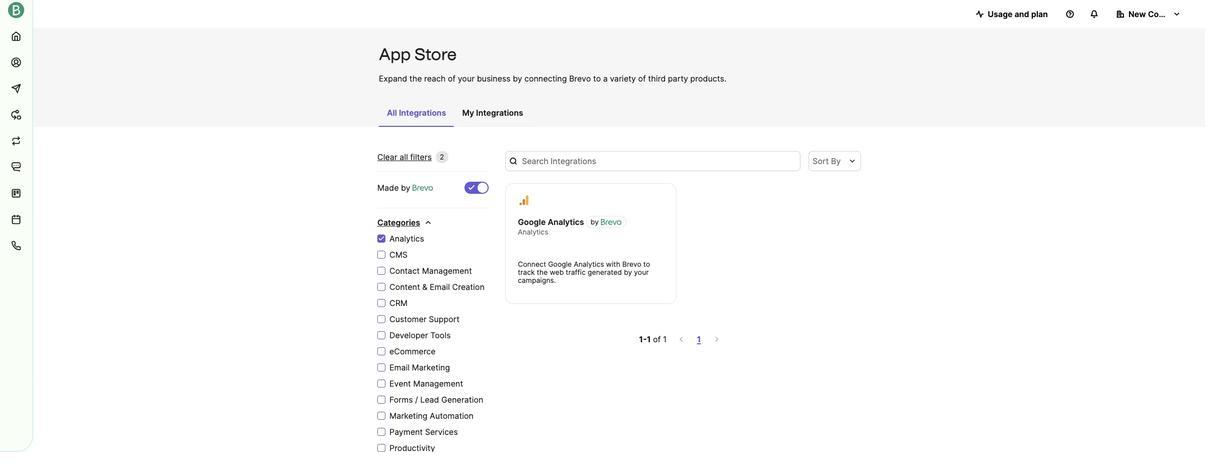 Task type: locate. For each thing, give the bounding box(es) containing it.
1
[[647, 335, 651, 345], [663, 335, 667, 345], [697, 335, 701, 345]]

contact
[[390, 266, 420, 276]]

tab list containing all integrations
[[379, 103, 532, 127]]

1 vertical spatial your
[[634, 268, 649, 277]]

marketing up payment
[[390, 411, 428, 421]]

email up 'event'
[[390, 363, 410, 373]]

1 vertical spatial brevo
[[623, 260, 642, 269]]

2 integrations from the left
[[476, 108, 524, 118]]

contact management
[[390, 266, 472, 276]]

2 1 from the left
[[663, 335, 667, 345]]

sort by button
[[809, 151, 861, 171]]

sort by
[[813, 156, 841, 166]]

integrations inside 'link'
[[399, 108, 446, 118]]

1 vertical spatial email
[[390, 363, 410, 373]]

my integrations
[[462, 108, 524, 118]]

integrations right my
[[476, 108, 524, 118]]

integrations for all integrations
[[399, 108, 446, 118]]

0 vertical spatial brevo
[[569, 74, 591, 84]]

/
[[415, 395, 418, 405]]

tab list
[[379, 103, 532, 127]]

email right &
[[430, 282, 450, 292]]

developer tools
[[390, 331, 451, 341]]

0 horizontal spatial your
[[458, 74, 475, 84]]

generation
[[442, 395, 484, 405]]

payment services
[[390, 427, 458, 438]]

generated
[[588, 268, 622, 277]]

all
[[400, 152, 408, 162]]

google down google analytics logo at top
[[518, 217, 546, 227]]

connect google analytics with brevo to track the web traffic generated by your campaigns.
[[518, 260, 651, 285]]

Search Integrations search field
[[506, 151, 801, 171]]

&
[[423, 282, 428, 292]]

content & email creation
[[390, 282, 485, 292]]

lead
[[421, 395, 439, 405]]

tools
[[431, 331, 451, 341]]

by
[[513, 74, 522, 84], [401, 183, 411, 193], [591, 218, 599, 226], [624, 268, 632, 277]]

by right google analytics
[[591, 218, 599, 226]]

the left reach
[[410, 74, 422, 84]]

2 horizontal spatial 1
[[697, 335, 701, 345]]

by right made
[[401, 183, 411, 193]]

management for contact management
[[422, 266, 472, 276]]

by right with
[[624, 268, 632, 277]]

0 horizontal spatial the
[[410, 74, 422, 84]]

0 horizontal spatial of
[[448, 74, 456, 84]]

with
[[606, 260, 621, 269]]

usage
[[988, 9, 1013, 19]]

all
[[387, 108, 397, 118]]

3 1 from the left
[[697, 335, 701, 345]]

marketing automation
[[390, 411, 474, 421]]

your inside "connect google analytics with brevo to track the web traffic generated by your campaigns."
[[634, 268, 649, 277]]

expand
[[379, 74, 407, 84]]

1 vertical spatial google
[[548, 260, 572, 269]]

analytics
[[548, 217, 584, 227], [518, 228, 549, 236], [390, 234, 424, 244], [574, 260, 605, 269]]

1 horizontal spatial to
[[644, 260, 651, 269]]

of left third
[[639, 74, 646, 84]]

expand the reach of your business by connecting brevo to a variety of third party products.
[[379, 74, 727, 84]]

ecommerce
[[390, 347, 436, 357]]

app store
[[379, 45, 457, 64]]

by inside "connect google analytics with brevo to track the web traffic generated by your campaigns."
[[624, 268, 632, 277]]

1 horizontal spatial the
[[537, 268, 548, 277]]

variety
[[610, 74, 636, 84]]

party
[[668, 74, 689, 84]]

google analytics
[[518, 217, 584, 227]]

1 left 1 button at the bottom right of page
[[647, 335, 651, 345]]

1 integrations from the left
[[399, 108, 446, 118]]

1 horizontal spatial your
[[634, 268, 649, 277]]

your
[[458, 74, 475, 84], [634, 268, 649, 277]]

1 horizontal spatial brevo
[[623, 260, 642, 269]]

to
[[594, 74, 601, 84], [644, 260, 651, 269]]

to left a
[[594, 74, 601, 84]]

0 vertical spatial the
[[410, 74, 422, 84]]

0 vertical spatial to
[[594, 74, 601, 84]]

1 vertical spatial marketing
[[390, 411, 428, 421]]

new company
[[1129, 9, 1186, 19]]

integrations for my integrations
[[476, 108, 524, 118]]

made by
[[378, 183, 413, 193]]

1 vertical spatial to
[[644, 260, 651, 269]]

integrations right all
[[399, 108, 446, 118]]

management up 'content & email creation' on the left bottom of page
[[422, 266, 472, 276]]

integrations
[[399, 108, 446, 118], [476, 108, 524, 118]]

1 inside button
[[697, 335, 701, 345]]

sort
[[813, 156, 829, 166]]

1 horizontal spatial 1
[[663, 335, 667, 345]]

0 horizontal spatial brevo
[[569, 74, 591, 84]]

categories
[[378, 218, 420, 228]]

marketing up event management
[[412, 363, 450, 373]]

my integrations link
[[454, 103, 532, 126]]

1 horizontal spatial email
[[430, 282, 450, 292]]

1 vertical spatial management
[[413, 379, 463, 389]]

campaigns.
[[518, 276, 556, 285]]

services
[[425, 427, 458, 438]]

brevo left a
[[569, 74, 591, 84]]

1 horizontal spatial integrations
[[476, 108, 524, 118]]

of
[[448, 74, 456, 84], [639, 74, 646, 84], [653, 335, 661, 345]]

connect
[[518, 260, 546, 269]]

your right with
[[634, 268, 649, 277]]

1 horizontal spatial google
[[548, 260, 572, 269]]

app
[[379, 45, 411, 64]]

the left the "web" on the left bottom
[[537, 268, 548, 277]]

None checkbox
[[465, 182, 489, 194]]

0 horizontal spatial 1
[[647, 335, 651, 345]]

new company button
[[1109, 4, 1190, 24]]

analytics inside "connect google analytics with brevo to track the web traffic generated by your campaigns."
[[574, 260, 605, 269]]

clear all filters link
[[378, 151, 432, 163]]

google
[[518, 217, 546, 227], [548, 260, 572, 269]]

management up forms / lead generation
[[413, 379, 463, 389]]

customer
[[390, 315, 427, 325]]

0 horizontal spatial integrations
[[399, 108, 446, 118]]

1 1 from the left
[[647, 335, 651, 345]]

1 right 1-
[[663, 335, 667, 345]]

a
[[604, 74, 608, 84]]

0 vertical spatial google
[[518, 217, 546, 227]]

marketing
[[412, 363, 450, 373], [390, 411, 428, 421]]

brevo right with
[[623, 260, 642, 269]]

the
[[410, 74, 422, 84], [537, 268, 548, 277]]

0 vertical spatial email
[[430, 282, 450, 292]]

google right connect
[[548, 260, 572, 269]]

management for event management
[[413, 379, 463, 389]]

of right reach
[[448, 74, 456, 84]]

0 horizontal spatial to
[[594, 74, 601, 84]]

of right 1-
[[653, 335, 661, 345]]

to right with
[[644, 260, 651, 269]]

support
[[429, 315, 460, 325]]

0 vertical spatial your
[[458, 74, 475, 84]]

brevo inside "connect google analytics with brevo to track the web traffic generated by your campaigns."
[[623, 260, 642, 269]]

0 vertical spatial management
[[422, 266, 472, 276]]

brevo
[[569, 74, 591, 84], [623, 260, 642, 269]]

0 horizontal spatial email
[[390, 363, 410, 373]]

traffic
[[566, 268, 586, 277]]

your left business
[[458, 74, 475, 84]]

email
[[430, 282, 450, 292], [390, 363, 410, 373]]

management
[[422, 266, 472, 276], [413, 379, 463, 389]]

1 vertical spatial the
[[537, 268, 548, 277]]

1 right 1-1 of 1
[[697, 335, 701, 345]]

1-
[[639, 335, 647, 345]]



Task type: vqa. For each thing, say whether or not it's contained in the screenshot.
We recommend adding the marketing opt-out button. This can help reduce blocks from customers and increase your quality rating.
no



Task type: describe. For each thing, give the bounding box(es) containing it.
company
[[1149, 9, 1186, 19]]

filters
[[410, 152, 432, 162]]

all integrations link
[[379, 103, 454, 127]]

reach
[[424, 74, 446, 84]]

plan
[[1032, 9, 1049, 19]]

clear
[[378, 152, 398, 162]]

store
[[415, 45, 457, 64]]

usage and plan button
[[968, 4, 1057, 24]]

event management
[[390, 379, 463, 389]]

to inside "connect google analytics with brevo to track the web traffic generated by your campaigns."
[[644, 260, 651, 269]]

email marketing
[[390, 363, 450, 373]]

by
[[832, 156, 841, 166]]

event
[[390, 379, 411, 389]]

the inside "connect google analytics with brevo to track the web traffic generated by your campaigns."
[[537, 268, 548, 277]]

google inside "connect google analytics with brevo to track the web traffic generated by your campaigns."
[[548, 260, 572, 269]]

usage and plan
[[988, 9, 1049, 19]]

track
[[518, 268, 535, 277]]

1 button
[[695, 333, 703, 347]]

by right business
[[513, 74, 522, 84]]

1-1 of 1
[[639, 335, 667, 345]]

google analytics logo image
[[519, 195, 530, 206]]

2
[[440, 153, 444, 161]]

and
[[1015, 9, 1030, 19]]

crm
[[390, 298, 408, 309]]

third
[[649, 74, 666, 84]]

cms
[[390, 250, 408, 260]]

0 horizontal spatial google
[[518, 217, 546, 227]]

developer
[[390, 331, 428, 341]]

automation
[[430, 411, 474, 421]]

all integrations
[[387, 108, 446, 118]]

categories link
[[378, 217, 433, 229]]

connecting
[[525, 74, 567, 84]]

creation
[[452, 282, 485, 292]]

0 vertical spatial marketing
[[412, 363, 450, 373]]

forms / lead generation
[[390, 395, 484, 405]]

customer support
[[390, 315, 460, 325]]

web
[[550, 268, 564, 277]]

forms
[[390, 395, 413, 405]]

payment
[[390, 427, 423, 438]]

2 horizontal spatial of
[[653, 335, 661, 345]]

made
[[378, 183, 399, 193]]

my
[[462, 108, 474, 118]]

1 horizontal spatial of
[[639, 74, 646, 84]]

content
[[390, 282, 420, 292]]

business
[[477, 74, 511, 84]]

products.
[[691, 74, 727, 84]]

new
[[1129, 9, 1147, 19]]

clear all filters
[[378, 152, 432, 162]]



